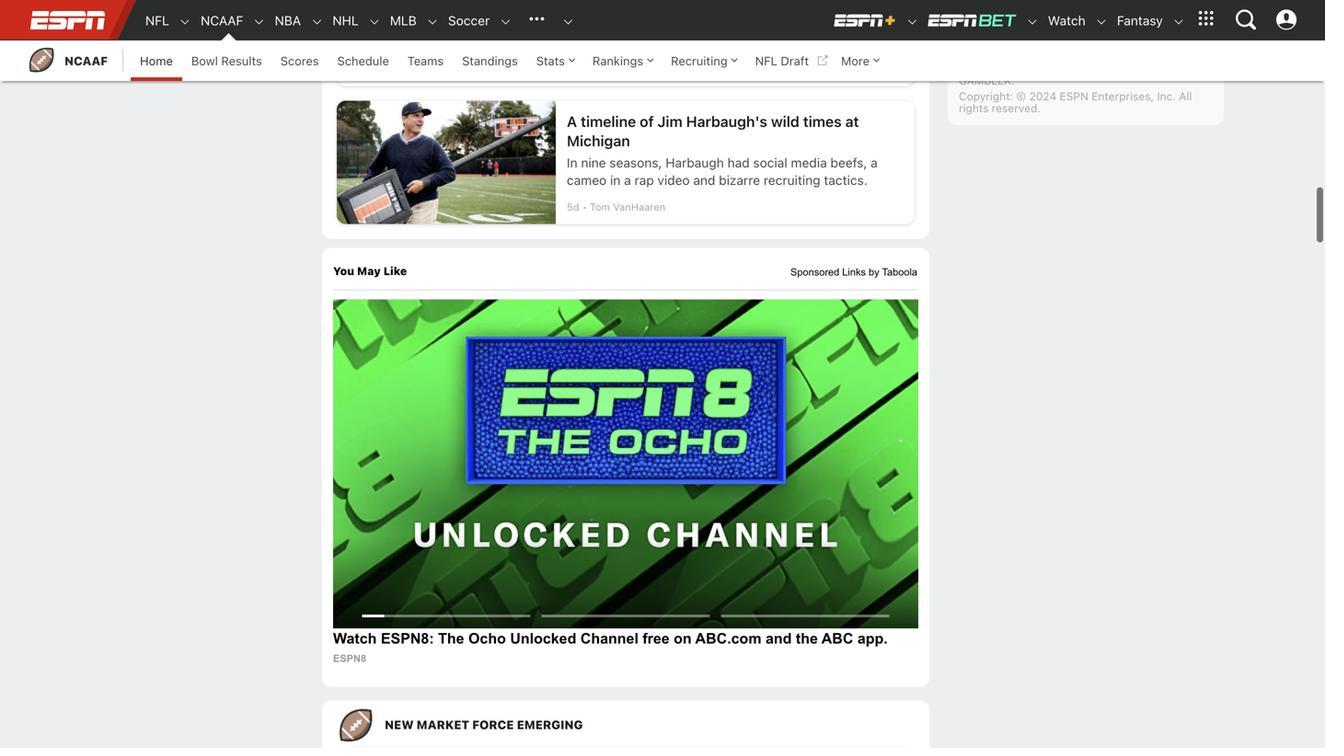 Task type: describe. For each thing, give the bounding box(es) containing it.
do
[[959, 0, 976, 0]]

watch espn8: the ocho unlocked channel free on abc.com and the abc app. link
[[333, 726, 919, 749]]

tactics.
[[824, 270, 868, 285]]

do not sell or share my personal information contact us disney ad sales site
[[959, 0, 1156, 53]]

tom
[[590, 299, 611, 311]]

site
[[1058, 38, 1081, 53]]

its
[[1083, 112, 1096, 125]]

soccer link
[[439, 1, 490, 41]]

1 vertical spatial penn
[[1157, 124, 1187, 137]]

michigan for a timeline of jim harbaugh's wild times at michigan in nine seasons, harbaugh had social media beefs, a cameo in a rap video and bizarre recruiting tactics.
[[567, 229, 630, 247]]

bowl results
[[191, 54, 262, 68]]

nfl draft
[[756, 54, 809, 68]]

sales
[[1023, 38, 1055, 53]]

subsidiaries
[[1099, 112, 1161, 125]]

on
[[674, 728, 692, 745]]

video
[[658, 270, 690, 285]]

in
[[567, 253, 578, 268]]

1 vertical spatial a
[[871, 253, 878, 268]]

('penn').
[[1164, 112, 1213, 125]]

available
[[1027, 124, 1072, 137]]

a
[[567, 210, 577, 228]]

nhl link
[[323, 1, 359, 41]]

mlb link
[[381, 1, 417, 41]]

1 horizontal spatial ncaaf link
[[192, 1, 243, 41]]

rankings link
[[584, 41, 662, 81]]

21+
[[1183, 136, 1201, 149]]

and left "its"
[[1061, 112, 1080, 125]]

scores link
[[271, 41, 328, 81]]

beefs,
[[831, 253, 868, 268]]

football
[[461, 137, 514, 155]]

2 you from the left
[[1107, 148, 1126, 161]]

by taboola
[[869, 364, 918, 375]]

jim
[[658, 210, 683, 228]]

college
[[407, 137, 457, 155]]

hires:
[[518, 137, 557, 155]]

in inside a timeline of jim harbaugh's wild times at michigan in nine seasons, harbaugh had social media beefs, a cameo in a rap video and bizarre recruiting tactics.
[[610, 270, 621, 285]]

unlocked
[[510, 728, 577, 745]]

us
[[1010, 20, 1026, 35]]

you
[[333, 362, 355, 375]]

contact
[[959, 20, 1007, 35]]

wants
[[1079, 160, 1109, 173]]

2 bet from the top
[[991, 124, 1012, 137]]

vanhaaren
[[613, 299, 666, 311]]

1 espn from the top
[[959, 100, 988, 113]]

media
[[791, 253, 827, 268]]

times
[[804, 210, 842, 228]]

ncaaf image
[[28, 46, 55, 74]]

nfl draft link
[[746, 41, 832, 81]]

nba link
[[266, 1, 301, 41]]

nhl
[[333, 13, 359, 28]]

stats link
[[527, 41, 584, 81]]

adam
[[420, 160, 447, 172]]

schedule link
[[328, 41, 399, 81]]

sponsored links
[[791, 364, 866, 375]]

of
[[640, 210, 654, 228]]

seasons,
[[610, 253, 662, 268]]

call
[[1141, 160, 1159, 173]]

or inside the espn bet is owned and operated by penn entertainment, inc. and its subsidiaries ('penn'). espn bet is available in states where penn is licensed to offer sports wagering. must be 21+ to wager. if you or someone you know has a gambling problem and wants help, call 1-800- gambler.
[[1042, 148, 1053, 161]]

schedule
[[337, 54, 389, 68]]

app.
[[858, 728, 888, 745]]

and left the
[[766, 728, 792, 745]]

1 vertical spatial by
[[869, 364, 880, 375]]

share
[[1045, 0, 1080, 0]]

mlb
[[390, 13, 417, 28]]

entertainment,
[[959, 112, 1036, 125]]

home
[[140, 54, 173, 68]]

has
[[1159, 148, 1177, 161]]

espn bet is owned and operated by penn entertainment, inc. and its subsidiaries ('penn'). espn bet is available in states where penn is licensed to offer sports wagering. must be 21+ to wager. if you or someone you know has a gambling problem and wants help, call 1-800- gambler.
[[959, 100, 1213, 185]]

teams link
[[399, 41, 453, 81]]

sports
[[1047, 136, 1080, 149]]

by taboola link
[[869, 360, 918, 376]]

grading college football hires: sherrone moore takes over michigan
[[348, 137, 815, 155]]

corrections link
[[959, 73, 1029, 88]]

watch for watch
[[1049, 13, 1086, 28]]

may
[[357, 362, 381, 375]]

over
[[717, 137, 748, 155]]

0 horizontal spatial to
[[959, 148, 970, 161]]

you may like
[[333, 362, 407, 375]]

nfl for nfl draft
[[756, 54, 778, 68]]

home link
[[131, 41, 182, 81]]

problem
[[1010, 160, 1053, 173]]

rap
[[635, 270, 654, 285]]

abc
[[822, 728, 854, 745]]

espn8:
[[381, 728, 434, 745]]

1 horizontal spatial to
[[1006, 136, 1016, 149]]

where
[[1123, 124, 1154, 137]]

taboola
[[882, 364, 918, 375]]

or inside do not sell or share my personal information contact us disney ad sales site
[[1030, 0, 1042, 0]]

disney ad sales site link
[[959, 38, 1081, 53]]

0 horizontal spatial ncaaf
[[64, 54, 108, 68]]

harbaugh
[[666, 253, 724, 268]]

800-
[[1172, 160, 1199, 173]]



Task type: locate. For each thing, give the bounding box(es) containing it.
watch left espn8:
[[333, 728, 377, 745]]

the
[[438, 728, 465, 745]]

by
[[1137, 100, 1149, 113], [869, 364, 880, 375]]

a right has
[[1181, 148, 1187, 161]]

nine
[[581, 253, 606, 268]]

gambler.
[[959, 172, 1015, 185]]

know
[[1129, 148, 1156, 161]]

1 horizontal spatial a
[[871, 253, 878, 268]]

ncaaf link up bowl results
[[192, 1, 243, 41]]

you
[[1020, 148, 1039, 161], [1107, 148, 1126, 161]]

0 vertical spatial michigan
[[751, 137, 815, 155]]

1 horizontal spatial you
[[1107, 148, 1126, 161]]

and down sports
[[1056, 160, 1076, 173]]

nfl left draft
[[756, 54, 778, 68]]

ncaaf link left home
[[28, 41, 108, 81]]

michigan right over
[[751, 137, 815, 155]]

0 vertical spatial espn
[[959, 100, 988, 113]]

3d
[[397, 160, 410, 172]]

nfl up home
[[145, 13, 169, 28]]

1 vertical spatial michigan
[[567, 229, 630, 247]]

watch
[[1049, 13, 1086, 28], [333, 728, 377, 745]]

and down harbaugh
[[694, 270, 716, 285]]

rittenberg
[[450, 160, 501, 172]]

cameo
[[567, 270, 607, 285]]

1 vertical spatial nfl
[[756, 54, 778, 68]]

1 you from the left
[[1020, 148, 1039, 161]]

and right the inc.
[[1064, 100, 1084, 113]]

recruiting link
[[662, 41, 746, 81]]

do not sell or share my personal information link
[[959, 0, 1156, 18]]

1 horizontal spatial in
[[1075, 124, 1084, 137]]

1 vertical spatial or
[[1042, 148, 1053, 161]]

michigan down timeline
[[567, 229, 630, 247]]

rankings
[[593, 54, 644, 68]]

0 vertical spatial bet
[[991, 100, 1012, 113]]

my
[[1083, 0, 1101, 0]]

bizarre
[[719, 270, 761, 285]]

owned
[[1027, 100, 1061, 113]]

and
[[1064, 100, 1084, 113], [1061, 112, 1080, 125], [1056, 160, 1076, 173], [694, 270, 716, 285], [766, 728, 792, 745]]

draft
[[781, 54, 809, 68]]

0 horizontal spatial watch
[[333, 728, 377, 745]]

the
[[796, 728, 818, 745]]

2 horizontal spatial a
[[1181, 148, 1187, 161]]

wild
[[771, 210, 800, 228]]

espn down corrections link
[[959, 100, 988, 113]]

a inside the espn bet is owned and operated by penn entertainment, inc. and its subsidiaries ('penn'). espn bet is available in states where penn is licensed to offer sports wagering. must be 21+ to wager. if you or someone you know has a gambling problem and wants help, call 1-800- gambler.
[[1181, 148, 1187, 161]]

moore
[[628, 137, 672, 155]]

more link
[[832, 41, 888, 81]]

0 vertical spatial by
[[1137, 100, 1149, 113]]

nfl for nfl
[[145, 13, 169, 28]]

1 horizontal spatial michigan
[[751, 137, 815, 155]]

1 horizontal spatial by
[[1137, 100, 1149, 113]]

or right sell
[[1030, 0, 1042, 0]]

and inside a timeline of jim harbaugh's wild times at michigan in nine seasons, harbaugh had social media beefs, a cameo in a rap video and bizarre recruiting tactics.
[[694, 270, 716, 285]]

by inside the espn bet is owned and operated by penn entertainment, inc. and its subsidiaries ('penn'). espn bet is available in states where penn is licensed to offer sports wagering. must be 21+ to wager. if you or someone you know has a gambling problem and wants help, call 1-800- gambler.
[[1137, 100, 1149, 113]]

0 vertical spatial watch
[[1049, 13, 1086, 28]]

states
[[1088, 124, 1119, 137]]

stats
[[537, 54, 565, 68]]

0 horizontal spatial ncaaf link
[[28, 41, 108, 81]]

sell
[[1005, 0, 1026, 0]]

penn
[[1153, 100, 1183, 113], [1157, 124, 1187, 137]]

information
[[959, 3, 1027, 18]]

0 vertical spatial or
[[1030, 0, 1042, 0]]

recruiting
[[764, 270, 821, 285]]

1 horizontal spatial ncaaf
[[201, 13, 243, 28]]

sponsored links link
[[791, 360, 866, 376]]

1 vertical spatial bet
[[991, 124, 1012, 137]]

1 horizontal spatial or
[[1042, 148, 1053, 161]]

a
[[1181, 148, 1187, 161], [871, 253, 878, 268], [624, 270, 631, 285]]

0 horizontal spatial michigan
[[567, 229, 630, 247]]

1-
[[1162, 160, 1172, 173]]

is right the "be"
[[1190, 124, 1199, 137]]

in
[[1075, 124, 1084, 137], [610, 270, 621, 285]]

contact us link
[[959, 20, 1026, 35]]

bet down corrections link
[[991, 100, 1012, 113]]

a left rap
[[624, 270, 631, 285]]

scores
[[281, 54, 319, 68]]

watch espn8: the ocho unlocked channel free on abc.com and the abc app.
[[333, 728, 888, 745]]

be
[[1166, 136, 1180, 149]]

1 vertical spatial watch
[[333, 728, 377, 745]]

penn up the "be"
[[1153, 100, 1183, 113]]

bet up wager.
[[991, 124, 1012, 137]]

is up if
[[1015, 124, 1024, 137]]

0 vertical spatial a
[[1181, 148, 1187, 161]]

takes
[[676, 137, 714, 155]]

licensed
[[959, 136, 1003, 149]]

to left offer
[[1006, 136, 1016, 149]]

0 vertical spatial ncaaf
[[201, 13, 243, 28]]

2 vertical spatial a
[[624, 270, 631, 285]]

0 horizontal spatial nfl
[[145, 13, 169, 28]]

ncaaf up bowl results
[[201, 13, 243, 28]]

0 horizontal spatial you
[[1020, 148, 1039, 161]]

0 vertical spatial penn
[[1153, 100, 1183, 113]]

in inside the espn bet is owned and operated by penn entertainment, inc. and its subsidiaries ('penn'). espn bet is available in states where penn is licensed to offer sports wagering. must be 21+ to wager. if you or someone you know has a gambling problem and wants help, call 1-800- gambler.
[[1075, 124, 1084, 137]]

results
[[221, 54, 262, 68]]

michigan for grading college football hires: sherrone moore takes over michigan
[[751, 137, 815, 155]]

by right links
[[869, 364, 880, 375]]

1 vertical spatial espn
[[959, 124, 988, 137]]

espn up wager.
[[959, 124, 988, 137]]

2 espn from the top
[[959, 124, 988, 137]]

had
[[728, 253, 750, 268]]

penn up has
[[1157, 124, 1187, 137]]

must
[[1138, 136, 1163, 149]]

bowl results link
[[182, 41, 271, 81]]

nfl
[[145, 13, 169, 28], [756, 54, 778, 68]]

nfl link
[[136, 1, 169, 41]]

espn
[[959, 100, 988, 113], [959, 124, 988, 137]]

is
[[1015, 100, 1024, 113], [1015, 124, 1024, 137], [1190, 124, 1199, 137]]

wagering.
[[1083, 136, 1134, 149]]

0 vertical spatial in
[[1075, 124, 1084, 137]]

0 horizontal spatial or
[[1030, 0, 1042, 0]]

in down seasons,
[[610, 270, 621, 285]]

watch down share
[[1049, 13, 1086, 28]]

0 horizontal spatial by
[[869, 364, 880, 375]]

1 horizontal spatial watch
[[1049, 13, 1086, 28]]

you right if
[[1020, 148, 1039, 161]]

by up "where"
[[1137, 100, 1149, 113]]

is left owned
[[1015, 100, 1024, 113]]

0 vertical spatial nfl
[[145, 13, 169, 28]]

0 horizontal spatial a
[[624, 270, 631, 285]]

1 bet from the top
[[991, 100, 1012, 113]]

michigan
[[751, 137, 815, 155], [567, 229, 630, 247]]

adam rittenberg
[[420, 160, 501, 172]]

like
[[384, 362, 407, 375]]

a right beefs, in the top of the page
[[871, 253, 878, 268]]

nba
[[275, 13, 301, 28]]

1 vertical spatial ncaaf
[[64, 54, 108, 68]]

a timeline of jim harbaugh's wild times at michigan in nine seasons, harbaugh had social media beefs, a cameo in a rap video and bizarre recruiting tactics.
[[567, 210, 878, 285]]

wager.
[[973, 148, 1007, 161]]

not
[[980, 0, 1001, 0]]

watch link
[[1039, 1, 1086, 41]]

corrections
[[959, 73, 1029, 88]]

standings
[[462, 54, 518, 68]]

watch for watch espn8: the ocho unlocked channel free on abc.com and the abc app.
[[333, 728, 377, 745]]

disney
[[959, 38, 1000, 53]]

or down available
[[1042, 148, 1053, 161]]

someone
[[1056, 148, 1104, 161]]

personal
[[1105, 0, 1156, 0]]

fantasy
[[1118, 13, 1164, 28]]

to left wager.
[[959, 148, 970, 161]]

you left the know
[[1107, 148, 1126, 161]]

ad
[[1003, 38, 1019, 53]]

1 vertical spatial in
[[610, 270, 621, 285]]

more
[[842, 54, 870, 68]]

ncaaf right ncaaf 'image'
[[64, 54, 108, 68]]

ocho
[[469, 728, 506, 745]]

links
[[843, 364, 866, 375]]

social
[[754, 253, 788, 268]]

michigan inside a timeline of jim harbaugh's wild times at michigan in nine seasons, harbaugh had social media beefs, a cameo in a rap video and bizarre recruiting tactics.
[[567, 229, 630, 247]]

0 horizontal spatial in
[[610, 270, 621, 285]]

ncaaf link
[[192, 1, 243, 41], [28, 41, 108, 81]]

1 horizontal spatial nfl
[[756, 54, 778, 68]]

in left the states
[[1075, 124, 1084, 137]]



Task type: vqa. For each thing, say whether or not it's contained in the screenshot.
first you from right
yes



